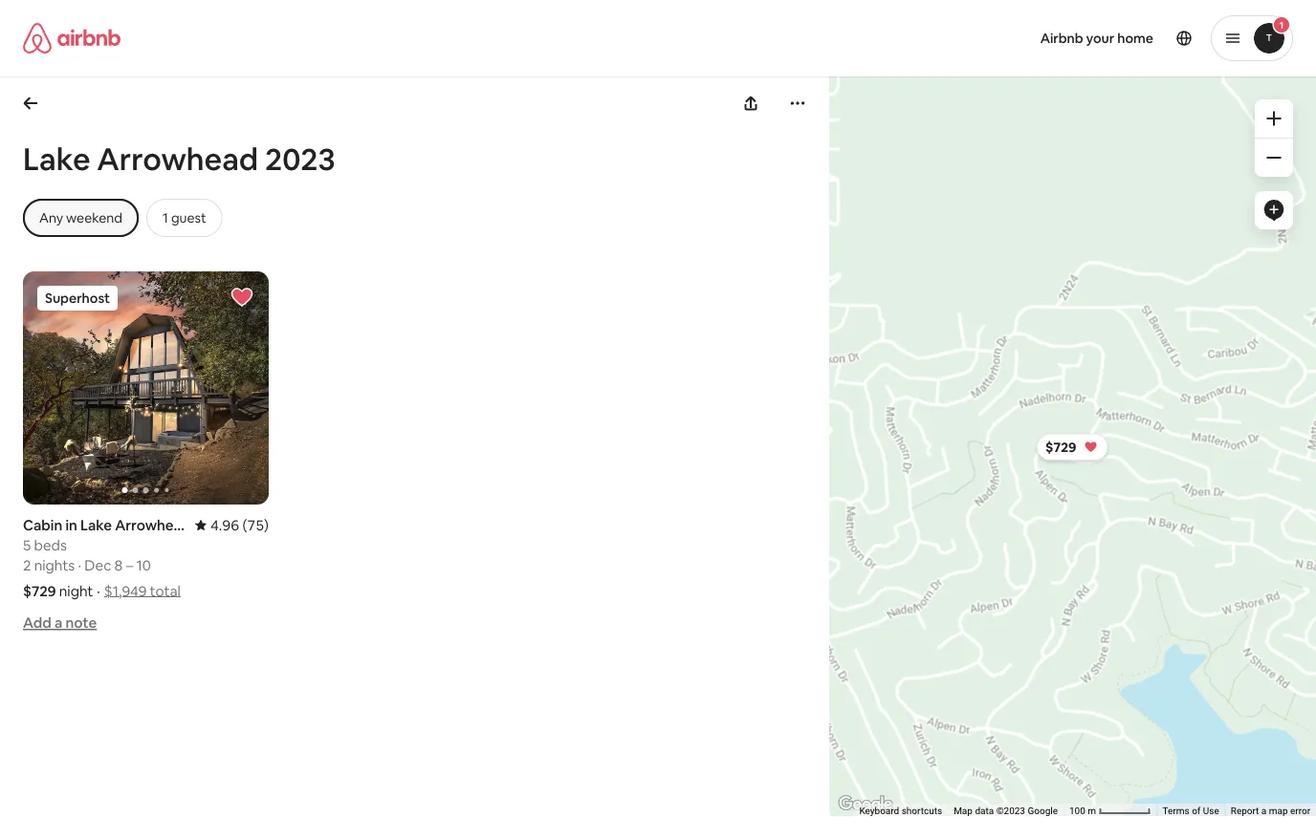 Task type: vqa. For each thing, say whether or not it's contained in the screenshot.
ADD A NOTE button
yes



Task type: describe. For each thing, give the bounding box(es) containing it.
shortcuts
[[902, 806, 942, 818]]

night
[[59, 582, 93, 601]]

google
[[1028, 806, 1058, 818]]

1 guest
[[163, 210, 206, 227]]

100 m button
[[1064, 805, 1157, 818]]

use
[[1203, 806, 1219, 818]]

2023
[[265, 139, 335, 179]]

5 beds 2 nights · dec 8 – 10 $729 night · $1,949 total
[[23, 536, 181, 601]]

1 vertical spatial ·
[[97, 582, 100, 601]]

$729 inside 5 beds 2 nights · dec 8 – 10 $729 night · $1,949 total
[[23, 582, 56, 601]]

lake
[[23, 139, 90, 179]]

report
[[1231, 806, 1259, 818]]

dec
[[85, 556, 111, 575]]

4.96 (75)
[[210, 516, 269, 535]]

terms of use
[[1163, 806, 1219, 818]]

$1,949 total button
[[104, 582, 181, 601]]

4.96
[[210, 516, 239, 535]]

your
[[1086, 30, 1115, 47]]

home
[[1118, 30, 1154, 47]]

google map
including 1 saved stay. region
[[600, 0, 1316, 818]]

(75)
[[242, 516, 269, 535]]

map
[[954, 806, 973, 818]]

total
[[150, 582, 181, 601]]

1 for 1
[[1280, 19, 1284, 31]]

add a place to the map image
[[1263, 199, 1286, 222]]

report a map error link
[[1231, 806, 1311, 818]]

a for report
[[1262, 806, 1267, 818]]

keyboard shortcuts button
[[859, 805, 942, 818]]

report a map error
[[1231, 806, 1311, 818]]

airbnb your home link
[[1029, 18, 1165, 58]]

m
[[1088, 806, 1096, 818]]

any weekend
[[39, 210, 123, 227]]

profile element
[[681, 0, 1293, 77]]

zoom out image
[[1267, 150, 1282, 166]]

a for add
[[54, 614, 62, 633]]

of
[[1192, 806, 1201, 818]]

add a note
[[23, 614, 97, 633]]

terms
[[1163, 806, 1190, 818]]

$729 button
[[1037, 434, 1108, 461]]

nights
[[34, 556, 75, 575]]

data
[[975, 806, 994, 818]]



Task type: locate. For each thing, give the bounding box(es) containing it.
1 for 1 guest
[[163, 210, 168, 227]]

©2023
[[996, 806, 1025, 818]]

1 inside 1 guest dropdown button
[[163, 210, 168, 227]]

0 horizontal spatial a
[[54, 614, 62, 633]]

map data ©2023 google
[[954, 806, 1058, 818]]

0 horizontal spatial 1
[[163, 210, 168, 227]]

zoom in image
[[1267, 111, 1282, 126]]

1 up "zoom in" image
[[1280, 19, 1284, 31]]

4.96 out of 5 average rating,  75 reviews image
[[195, 516, 269, 535]]

airbnb
[[1041, 30, 1084, 47]]

lake arrowhead 2023
[[23, 139, 335, 179]]

0 vertical spatial ·
[[78, 556, 81, 575]]

group
[[23, 272, 269, 505]]

100
[[1069, 806, 1086, 818]]

beds
[[34, 536, 67, 555]]

–
[[126, 556, 133, 575]]

guest
[[171, 210, 206, 227]]

arrowhead
[[97, 139, 258, 179]]

1 vertical spatial $729
[[23, 582, 56, 601]]

8
[[114, 556, 123, 575]]

· left dec
[[78, 556, 81, 575]]

2
[[23, 556, 31, 575]]

airbnb your home
[[1041, 30, 1154, 47]]

100 m
[[1069, 806, 1099, 818]]

0 vertical spatial a
[[54, 614, 62, 633]]

1 horizontal spatial 1
[[1280, 19, 1284, 31]]

1 button
[[1211, 15, 1293, 61]]

1 inside 1 dropdown button
[[1280, 19, 1284, 31]]

keyboard
[[859, 806, 899, 818]]

a
[[54, 614, 62, 633], [1262, 806, 1267, 818]]

$729
[[1046, 439, 1077, 456], [23, 582, 56, 601]]

1 horizontal spatial ·
[[97, 582, 100, 601]]

1 vertical spatial a
[[1262, 806, 1267, 818]]

$1,949
[[104, 582, 147, 601]]

0 vertical spatial 1
[[1280, 19, 1284, 31]]

weekend
[[66, 210, 123, 227]]

a left map
[[1262, 806, 1267, 818]]

0 horizontal spatial ·
[[78, 556, 81, 575]]

add
[[23, 614, 51, 633]]

0 vertical spatial $729
[[1046, 439, 1077, 456]]

· right night
[[97, 582, 100, 601]]

1 vertical spatial 1
[[163, 210, 168, 227]]

5
[[23, 536, 31, 555]]

map
[[1269, 806, 1288, 818]]

1
[[1280, 19, 1284, 31], [163, 210, 168, 227]]

a right add
[[54, 614, 62, 633]]

1 horizontal spatial $729
[[1046, 439, 1077, 456]]

remove from wishlist: cabin in lake arrowhead image
[[231, 286, 253, 309]]

error
[[1291, 806, 1311, 818]]

1 guest button
[[146, 199, 223, 237]]

note
[[65, 614, 97, 633]]

10
[[136, 556, 151, 575]]

1 horizontal spatial a
[[1262, 806, 1267, 818]]

google image
[[834, 793, 897, 818]]

terms of use link
[[1163, 806, 1219, 818]]

add a note button
[[23, 614, 97, 633]]

0 horizontal spatial $729
[[23, 582, 56, 601]]

1 left guest
[[163, 210, 168, 227]]

keyboard shortcuts
[[859, 806, 942, 818]]

·
[[78, 556, 81, 575], [97, 582, 100, 601]]

any
[[39, 210, 63, 227]]

$729 inside button
[[1046, 439, 1077, 456]]

any weekend button
[[23, 199, 139, 237]]



